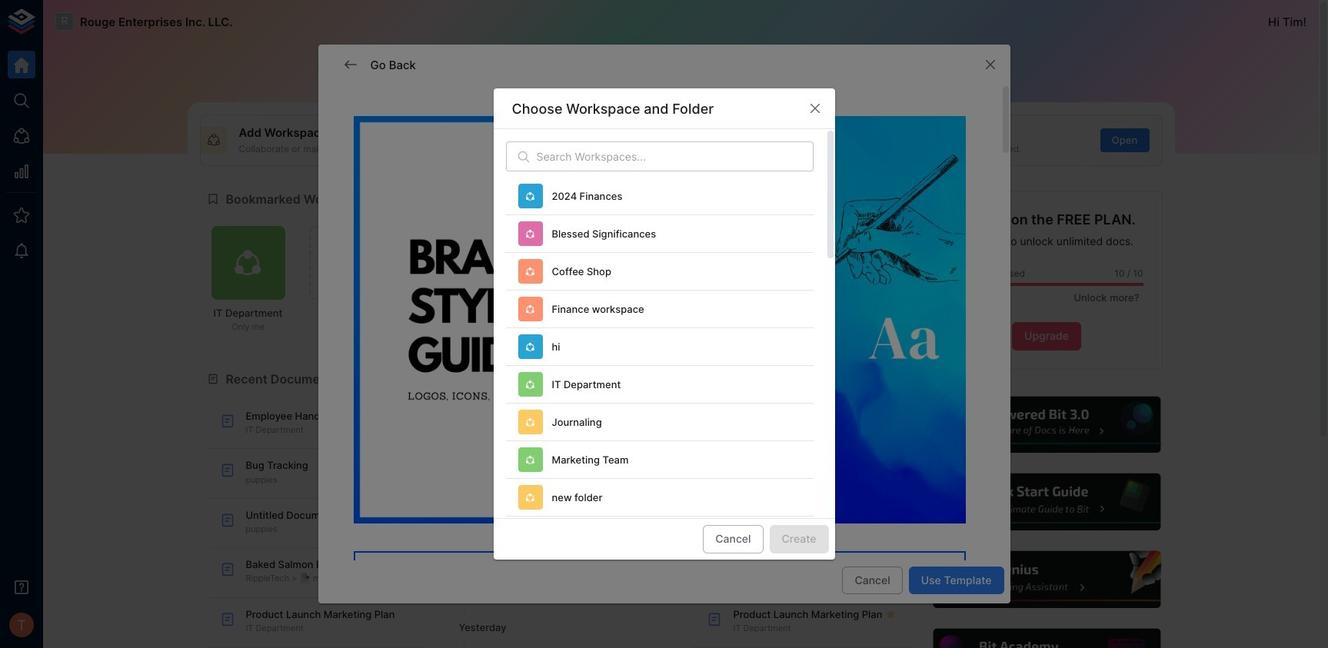 Task type: locate. For each thing, give the bounding box(es) containing it.
dialog
[[318, 45, 1010, 649], [494, 89, 835, 649]]

1 help image from the top
[[931, 394, 1163, 455]]

help image
[[931, 394, 1163, 455], [931, 472, 1163, 533], [931, 549, 1163, 611], [931, 627, 1163, 649]]

2 help image from the top
[[931, 472, 1163, 533]]



Task type: describe. For each thing, give the bounding box(es) containing it.
4 help image from the top
[[931, 627, 1163, 649]]

Search Workspaces... text field
[[537, 142, 814, 172]]

3 help image from the top
[[931, 549, 1163, 611]]



Task type: vqa. For each thing, say whether or not it's contained in the screenshot.
help image
yes



